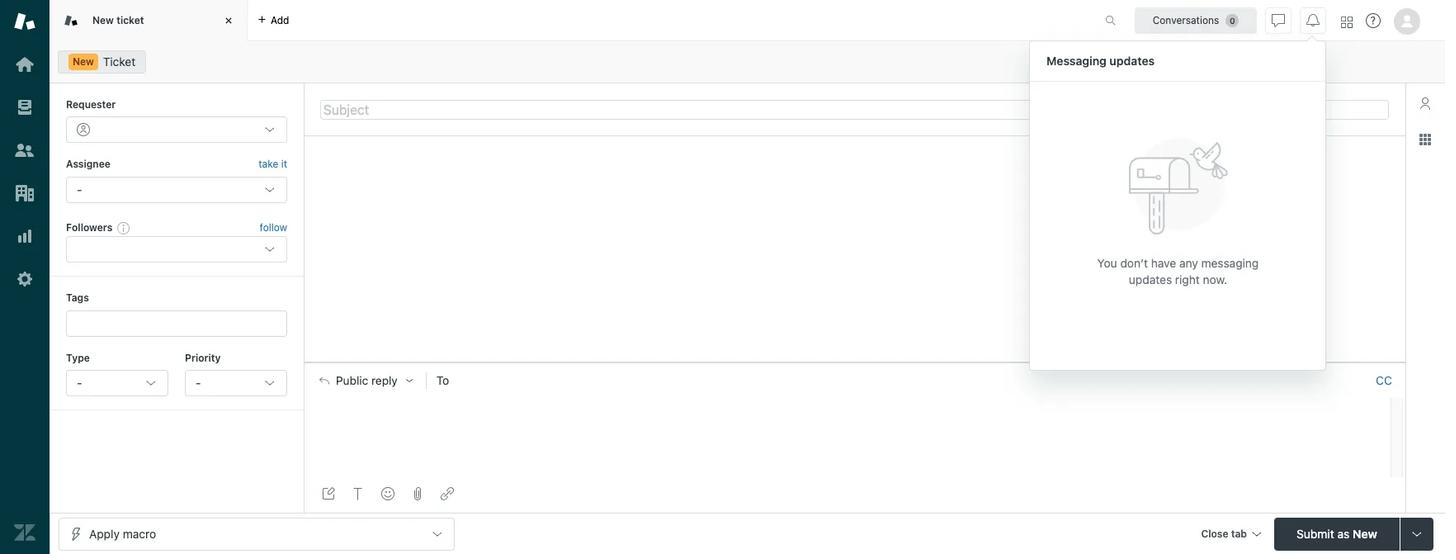 Task type: locate. For each thing, give the bounding box(es) containing it.
info on adding followers image
[[117, 221, 131, 234]]

- button down type
[[66, 370, 168, 396]]

you
[[1098, 256, 1118, 270]]

- down priority
[[196, 376, 201, 390]]

new ticket tab
[[50, 0, 248, 41]]

to
[[437, 373, 449, 387]]

close image
[[220, 12, 237, 29]]

type
[[66, 351, 90, 364]]

priority
[[185, 351, 221, 364]]

apply
[[89, 526, 120, 540]]

menu
[[1030, 40, 1327, 373]]

follow
[[260, 221, 287, 234]]

main element
[[0, 0, 50, 554]]

followers
[[66, 221, 112, 233]]

1 - button from the left
[[66, 370, 168, 396]]

- for type
[[77, 376, 82, 390]]

tags
[[66, 292, 89, 304]]

1 vertical spatial new
[[73, 55, 94, 68]]

0 vertical spatial updates
[[1110, 53, 1155, 67]]

macro
[[123, 526, 156, 540]]

public reply button
[[305, 363, 426, 398]]

requester element
[[66, 117, 287, 143]]

take it
[[259, 158, 287, 170]]

tab
[[1232, 527, 1248, 540]]

reply
[[372, 374, 398, 387]]

ticket
[[103, 54, 136, 69]]

zendesk support image
[[14, 11, 36, 32]]

submit as new
[[1297, 526, 1378, 540]]

insert emojis image
[[381, 487, 395, 500]]

new
[[92, 14, 114, 26], [73, 55, 94, 68], [1353, 526, 1378, 540]]

cc button
[[1376, 373, 1393, 388]]

close
[[1202, 527, 1229, 540]]

2 - button from the left
[[185, 370, 287, 396]]

don't
[[1121, 256, 1149, 270]]

zendesk image
[[14, 522, 36, 543]]

- button for priority
[[185, 370, 287, 396]]

new inside new ticket tab
[[92, 14, 114, 26]]

new inside "secondary" element
[[73, 55, 94, 68]]

0 horizontal spatial - button
[[66, 370, 168, 396]]

have
[[1152, 256, 1177, 270]]

add
[[271, 14, 289, 26]]

updates right "messaging"
[[1110, 53, 1155, 67]]

apps image
[[1419, 133, 1433, 146]]

1 vertical spatial updates
[[1129, 272, 1173, 286]]

1 horizontal spatial - button
[[185, 370, 287, 396]]

tags element
[[66, 310, 287, 337]]

assignee element
[[66, 177, 287, 203]]

- button
[[66, 370, 168, 396], [185, 370, 287, 396]]

get started image
[[14, 54, 36, 75]]

now.
[[1203, 272, 1228, 286]]

updates down have
[[1129, 272, 1173, 286]]

you don't have any messaging updates right now.
[[1098, 256, 1259, 286]]

None field
[[460, 372, 1370, 389]]

any
[[1180, 256, 1199, 270]]

0 vertical spatial new
[[92, 14, 114, 26]]

button displays agent's chat status as invisible. image
[[1272, 14, 1286, 27]]

- down type
[[77, 376, 82, 390]]

- down assignee
[[77, 182, 82, 196]]

- button down priority
[[185, 370, 287, 396]]

updates
[[1110, 53, 1155, 67], [1129, 272, 1173, 286]]

customers image
[[14, 140, 36, 161]]

-
[[77, 182, 82, 196], [77, 376, 82, 390], [196, 376, 201, 390]]



Task type: describe. For each thing, give the bounding box(es) containing it.
customer context image
[[1419, 97, 1433, 110]]

organizations image
[[14, 182, 36, 204]]

public reply
[[336, 374, 398, 387]]

menu containing messaging updates
[[1030, 40, 1327, 373]]

cc
[[1376, 373, 1393, 387]]

messaging
[[1047, 53, 1107, 67]]

Public reply composer text field
[[312, 398, 1386, 432]]

add attachment image
[[411, 487, 424, 500]]

as
[[1338, 526, 1350, 540]]

admin image
[[14, 268, 36, 290]]

- inside 'assignee' element
[[77, 182, 82, 196]]

messaging updates
[[1047, 53, 1155, 67]]

secondary element
[[50, 45, 1446, 78]]

add link (cmd k) image
[[441, 487, 454, 500]]

- button for type
[[66, 370, 168, 396]]

add button
[[248, 0, 299, 40]]

draft mode image
[[322, 487, 335, 500]]

displays possible ticket submission types image
[[1411, 527, 1424, 540]]

conversations button
[[1135, 7, 1257, 33]]

format text image
[[352, 487, 365, 500]]

take
[[259, 158, 278, 170]]

close tab button
[[1194, 517, 1268, 553]]

followers element
[[66, 236, 287, 263]]

apply macro
[[89, 526, 156, 540]]

messaging
[[1202, 256, 1259, 270]]

new for new
[[73, 55, 94, 68]]

tabs tab list
[[50, 0, 1088, 41]]

reporting image
[[14, 225, 36, 247]]

close tab
[[1202, 527, 1248, 540]]

updates inside you don't have any messaging updates right now.
[[1129, 272, 1173, 286]]

follow button
[[260, 220, 287, 235]]

take it button
[[259, 156, 287, 173]]

assignee
[[66, 158, 110, 170]]

- for priority
[[196, 376, 201, 390]]

requester
[[66, 98, 116, 111]]

views image
[[14, 97, 36, 118]]

right
[[1176, 272, 1200, 286]]

notifications image
[[1307, 14, 1320, 27]]

minimize composer image
[[848, 356, 862, 369]]

zendesk products image
[[1342, 16, 1353, 28]]

new ticket
[[92, 14, 144, 26]]

conversations
[[1153, 14, 1220, 26]]

public
[[336, 374, 368, 387]]

it
[[281, 158, 287, 170]]

get help image
[[1366, 13, 1381, 28]]

submit
[[1297, 526, 1335, 540]]

Subject field
[[320, 99, 1390, 119]]

new for new ticket
[[92, 14, 114, 26]]

2 vertical spatial new
[[1353, 526, 1378, 540]]

ticket
[[117, 14, 144, 26]]



Task type: vqa. For each thing, say whether or not it's contained in the screenshot.
the bottommost updates
yes



